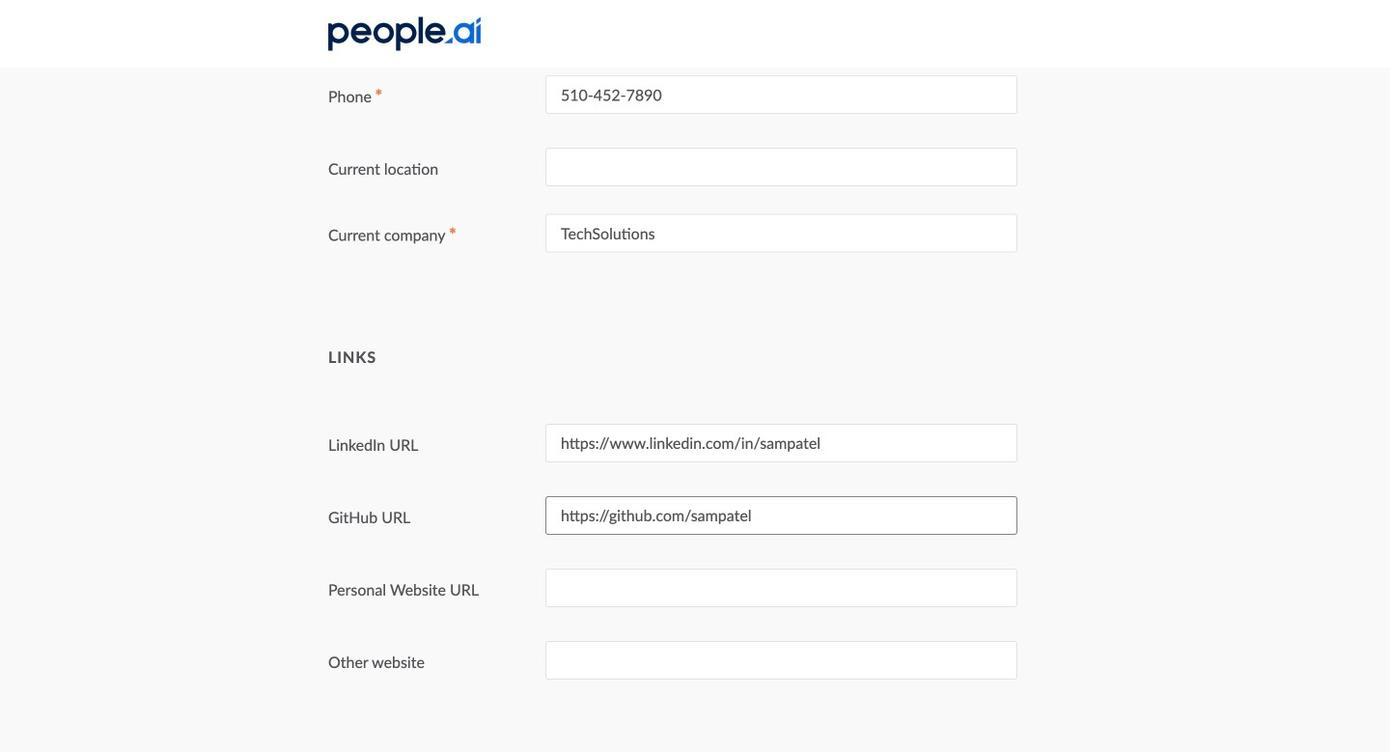 Task type: locate. For each thing, give the bounding box(es) containing it.
people.ai logo image
[[328, 17, 481, 51]]

None text field
[[546, 75, 1018, 114], [546, 148, 1018, 187], [546, 214, 1018, 253], [546, 424, 1018, 462], [546, 75, 1018, 114], [546, 148, 1018, 187], [546, 214, 1018, 253], [546, 424, 1018, 462]]

None text field
[[546, 496, 1018, 535], [546, 569, 1018, 607], [546, 641, 1018, 680], [546, 496, 1018, 535], [546, 569, 1018, 607], [546, 641, 1018, 680]]

None email field
[[546, 3, 1018, 42]]



